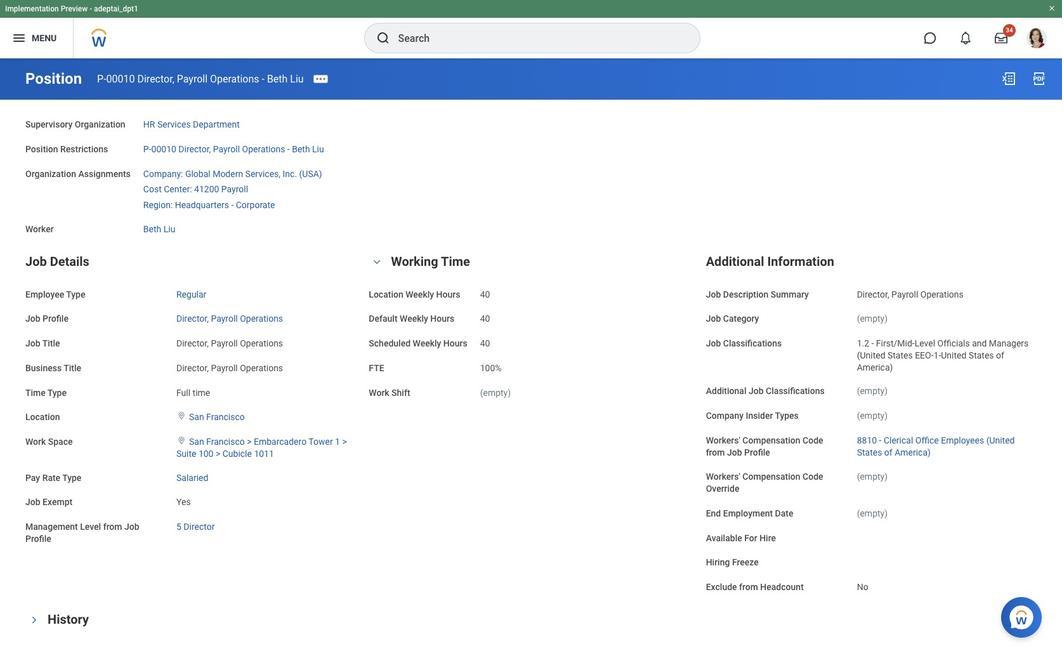 Task type: vqa. For each thing, say whether or not it's contained in the screenshot.
Code
yes



Task type: locate. For each thing, give the bounding box(es) containing it.
job for job title
[[25, 338, 40, 349]]

hours for default weekly hours
[[431, 314, 455, 324]]

restrictions
[[60, 144, 108, 154]]

work inside job details group
[[25, 437, 46, 447]]

company:
[[143, 169, 183, 179]]

business title
[[25, 363, 81, 373]]

0 horizontal spatial (united
[[858, 350, 886, 360]]

history button
[[48, 612, 89, 627]]

1 vertical spatial hours
[[431, 314, 455, 324]]

1 vertical spatial chevron down image
[[30, 613, 38, 628]]

0 horizontal spatial location
[[25, 412, 60, 422]]

profile down employee type at the left top
[[43, 314, 69, 324]]

payroll inside additional information group
[[892, 289, 919, 299]]

1 horizontal spatial p-
[[143, 144, 151, 154]]

additional
[[706, 254, 765, 269], [706, 386, 747, 396]]

job left category
[[706, 314, 721, 324]]

profile up the 'workers' compensation code override'
[[745, 447, 771, 457]]

salaried
[[177, 473, 208, 483]]

cost center: 41200 payroll
[[143, 184, 248, 194]]

1 horizontal spatial beth
[[267, 73, 288, 85]]

p-00010 director, payroll operations - beth liu up company: global modern services, inc. (usa) link
[[143, 144, 324, 154]]

1 vertical spatial p-00010 director, payroll operations - beth liu link
[[143, 141, 324, 154]]

(united down 1.2 on the bottom
[[858, 350, 886, 360]]

0 vertical spatial weekly
[[406, 289, 434, 299]]

position
[[25, 70, 82, 88], [25, 144, 58, 154]]

code down "workers' compensation code from job profile"
[[803, 472, 824, 482]]

title for business title
[[64, 363, 81, 373]]

hours left the location weekly hours "element"
[[437, 289, 461, 299]]

Search Workday  search field
[[398, 24, 674, 52]]

0 vertical spatial organization
[[75, 119, 125, 130]]

work inside "group"
[[369, 388, 390, 398]]

1 horizontal spatial of
[[997, 350, 1005, 360]]

time right working
[[441, 254, 470, 269]]

job down the worker
[[25, 254, 47, 269]]

work left space
[[25, 437, 46, 447]]

00010 for position restrictions
[[151, 144, 176, 154]]

classifications up types
[[766, 386, 825, 396]]

america) inside 1.2 - first/mid-level officials and managers (united states eeo-1-united states of america)
[[858, 362, 894, 372]]

job for job classifications
[[706, 338, 721, 349]]

type for time type
[[48, 388, 67, 398]]

menu banner
[[0, 0, 1063, 58]]

2 vertical spatial weekly
[[413, 338, 442, 349]]

1 vertical spatial location image
[[177, 436, 187, 445]]

director, payroll operations up 'business title' "element"
[[177, 338, 283, 349]]

(empty) for additional job classifications
[[858, 386, 888, 396]]

chevron down image for history
[[30, 613, 38, 628]]

0 vertical spatial 00010
[[106, 73, 135, 85]]

details
[[50, 254, 89, 269]]

job for job description summary
[[706, 289, 721, 299]]

operations inside 'business title' "element"
[[240, 363, 283, 373]]

francisco
[[206, 412, 245, 422], [206, 437, 245, 447]]

1 horizontal spatial title
[[64, 363, 81, 373]]

inc.
[[283, 169, 297, 179]]

1 horizontal spatial america)
[[895, 447, 931, 457]]

job exempt
[[25, 497, 72, 507]]

hours left scheduled weekly hours element
[[444, 338, 468, 349]]

2 additional from the top
[[706, 386, 747, 396]]

type right the employee
[[66, 289, 85, 299]]

p-00010 director, payroll operations - beth liu link up hr services department link
[[97, 73, 304, 85]]

chevron down image
[[370, 258, 385, 267], [30, 613, 38, 628]]

1
[[335, 437, 340, 447]]

1 vertical spatial title
[[64, 363, 81, 373]]

p-00010 director, payroll operations - beth liu link
[[97, 73, 304, 85], [143, 141, 324, 154]]

director, up 'business title' "element"
[[177, 338, 209, 349]]

1 vertical spatial classifications
[[766, 386, 825, 396]]

(united right the employees
[[987, 435, 1016, 446]]

0 vertical spatial hours
[[437, 289, 461, 299]]

2 compensation from the top
[[743, 472, 801, 482]]

0 horizontal spatial liu
[[164, 224, 175, 234]]

of down "clerical"
[[885, 447, 893, 457]]

company: global modern services, inc. (usa)
[[143, 169, 322, 179]]

san for san francisco
[[189, 412, 204, 422]]

director, payroll operations down job title element
[[177, 363, 283, 373]]

job category
[[706, 314, 760, 324]]

0 vertical spatial location image
[[177, 412, 187, 420]]

hours for scheduled weekly hours
[[444, 338, 468, 349]]

(empty) for company insider types
[[858, 411, 888, 421]]

end employment date
[[706, 508, 794, 519]]

job details button
[[25, 254, 89, 269]]

location image down full
[[177, 412, 187, 420]]

weekly down location weekly hours
[[400, 314, 428, 324]]

work left shift
[[369, 388, 390, 398]]

p- down hr
[[143, 144, 151, 154]]

40 up default weekly hours element
[[480, 289, 490, 299]]

1 vertical spatial workers'
[[706, 472, 741, 482]]

organization assignments
[[25, 169, 131, 179]]

job inside the management level from job profile
[[124, 522, 139, 532]]

0 horizontal spatial chevron down image
[[30, 613, 38, 628]]

1 vertical spatial liu
[[312, 144, 324, 154]]

0 vertical spatial liu
[[290, 73, 304, 85]]

(empty)
[[858, 314, 888, 324], [858, 386, 888, 396], [480, 388, 511, 398], [858, 411, 888, 421], [858, 472, 888, 482], [858, 508, 888, 519]]

regular link
[[177, 287, 207, 299]]

operations up 'business title' "element"
[[240, 338, 283, 349]]

job left 5
[[124, 522, 139, 532]]

chevron down image for working time
[[370, 258, 385, 267]]

global
[[185, 169, 211, 179]]

2 horizontal spatial beth
[[292, 144, 310, 154]]

title
[[42, 338, 60, 349], [64, 363, 81, 373]]

1 vertical spatial francisco
[[206, 437, 245, 447]]

> up 'cubicle'
[[247, 437, 252, 447]]

code left 8810
[[803, 435, 824, 446]]

2 vertical spatial from
[[740, 582, 759, 592]]

2 position from the top
[[25, 144, 58, 154]]

40 up fte element
[[480, 338, 490, 349]]

payroll up 'business title' "element"
[[211, 338, 238, 349]]

payroll down company: global modern services, inc. (usa) on the left
[[221, 184, 248, 194]]

compensation down insider
[[743, 435, 801, 446]]

position main content
[[0, 58, 1063, 651]]

0 vertical spatial america)
[[858, 362, 894, 372]]

job down job category
[[706, 338, 721, 349]]

(empty) inside working time "group"
[[480, 388, 511, 398]]

code inside "workers' compensation code from job profile"
[[803, 435, 824, 446]]

director, inside additional information group
[[858, 289, 890, 299]]

weekly down default weekly hours
[[413, 338, 442, 349]]

rate
[[42, 473, 60, 483]]

director, payroll operations inside additional information group
[[858, 289, 964, 299]]

implementation
[[5, 4, 59, 13]]

1 horizontal spatial 00010
[[151, 144, 176, 154]]

classifications down category
[[724, 338, 782, 349]]

type right rate at the bottom of page
[[62, 473, 81, 483]]

workers' for from
[[706, 435, 741, 446]]

employee type
[[25, 289, 85, 299]]

2 francisco from the top
[[206, 437, 245, 447]]

workers' inside the 'workers' compensation code override'
[[706, 472, 741, 482]]

san for san francisco > embarcadero tower 1 > suite 100 > cubicle 1011
[[189, 437, 204, 447]]

2 san from the top
[[189, 437, 204, 447]]

0 horizontal spatial from
[[103, 522, 122, 532]]

exclude from headcount element
[[858, 575, 869, 593]]

0 horizontal spatial >
[[216, 449, 220, 459]]

hours
[[437, 289, 461, 299], [431, 314, 455, 324], [444, 338, 468, 349]]

profile inside "workers' compensation code from job profile"
[[745, 447, 771, 457]]

0 vertical spatial title
[[42, 338, 60, 349]]

working
[[391, 254, 439, 269]]

0 horizontal spatial beth
[[143, 224, 161, 234]]

no
[[858, 582, 869, 592]]

0 vertical spatial from
[[706, 447, 725, 457]]

0 horizontal spatial p-
[[97, 73, 106, 85]]

1 vertical spatial location
[[25, 412, 60, 422]]

regular
[[177, 289, 207, 299]]

compensation
[[743, 435, 801, 446], [743, 472, 801, 482]]

1 horizontal spatial from
[[706, 447, 725, 457]]

1 horizontal spatial liu
[[290, 73, 304, 85]]

1 vertical spatial compensation
[[743, 472, 801, 482]]

director, down "regular"
[[177, 314, 209, 324]]

workers' up "override"
[[706, 472, 741, 482]]

hours up scheduled weekly hours
[[431, 314, 455, 324]]

space
[[48, 437, 73, 447]]

1 code from the top
[[803, 435, 824, 446]]

of down managers
[[997, 350, 1005, 360]]

> right 1
[[342, 437, 347, 447]]

workers' for override
[[706, 472, 741, 482]]

2 workers' from the top
[[706, 472, 741, 482]]

job down company
[[728, 447, 743, 457]]

0 vertical spatial profile
[[43, 314, 69, 324]]

and
[[973, 338, 988, 349]]

company
[[706, 411, 744, 421]]

code inside the 'workers' compensation code override'
[[803, 472, 824, 482]]

payroll down job title element
[[211, 363, 238, 373]]

(usa)
[[299, 169, 322, 179]]

title right business
[[64, 363, 81, 373]]

p-00010 director, payroll operations - beth liu for position
[[97, 73, 304, 85]]

job details group
[[25, 251, 356, 546]]

0 vertical spatial of
[[997, 350, 1005, 360]]

menu
[[32, 33, 57, 43]]

compensation for from
[[743, 435, 801, 446]]

0 horizontal spatial title
[[42, 338, 60, 349]]

hiring freeze
[[706, 558, 759, 568]]

operations up officials
[[921, 289, 964, 299]]

america) inside 8810 - clerical office employees (united states of america)
[[895, 447, 931, 457]]

working time button
[[391, 254, 470, 269]]

job up job category
[[706, 289, 721, 299]]

beth liu link
[[143, 221, 175, 234]]

1 vertical spatial 40
[[480, 314, 490, 324]]

1 location image from the top
[[177, 412, 187, 420]]

p- up the 'supervisory organization' at the left of page
[[97, 73, 106, 85]]

available
[[706, 533, 743, 543]]

0 horizontal spatial level
[[80, 522, 101, 532]]

san up 100
[[189, 437, 204, 447]]

1 horizontal spatial time
[[441, 254, 470, 269]]

(empty) for end employment date
[[858, 508, 888, 519]]

1 vertical spatial type
[[48, 388, 67, 398]]

1 horizontal spatial level
[[915, 338, 936, 349]]

0 vertical spatial (united
[[858, 350, 886, 360]]

(united inside 1.2 - first/mid-level officials and managers (united states eeo-1-united states of america)
[[858, 350, 886, 360]]

0 vertical spatial compensation
[[743, 435, 801, 446]]

director, up 1.2 on the bottom
[[858, 289, 890, 299]]

position down menu
[[25, 70, 82, 88]]

>
[[247, 437, 252, 447], [342, 437, 347, 447], [216, 449, 220, 459]]

scheduled weekly hours
[[369, 338, 468, 349]]

title for job title
[[42, 338, 60, 349]]

level right the management
[[80, 522, 101, 532]]

summary
[[771, 289, 809, 299]]

2 40 from the top
[[480, 314, 490, 324]]

states
[[888, 350, 913, 360], [969, 350, 995, 360], [858, 447, 883, 457]]

operations
[[210, 73, 259, 85], [242, 144, 285, 154], [921, 289, 964, 299], [240, 314, 283, 324], [240, 338, 283, 349], [240, 363, 283, 373]]

location for location
[[25, 412, 60, 422]]

p-00010 director, payroll operations - beth liu up hr services department link
[[97, 73, 304, 85]]

chevron down image left working
[[370, 258, 385, 267]]

2 code from the top
[[803, 472, 824, 482]]

workers' down company
[[706, 435, 741, 446]]

from inside the management level from job profile
[[103, 522, 122, 532]]

payroll up first/mid-
[[892, 289, 919, 299]]

location down time type
[[25, 412, 60, 422]]

region:
[[143, 200, 173, 210]]

implementation preview -   adeptai_dpt1
[[5, 4, 138, 13]]

workers' inside "workers' compensation code from job profile"
[[706, 435, 741, 446]]

location image up suite on the left bottom of page
[[177, 436, 187, 445]]

type for employee type
[[66, 289, 85, 299]]

worker
[[25, 224, 54, 234]]

profile down the management
[[25, 534, 51, 544]]

2 vertical spatial 40
[[480, 338, 490, 349]]

1 vertical spatial profile
[[745, 447, 771, 457]]

location inside working time "group"
[[369, 289, 404, 299]]

- inside 8810 - clerical office employees (united states of america)
[[880, 435, 882, 446]]

united
[[942, 350, 967, 360]]

0 horizontal spatial time
[[25, 388, 46, 398]]

1 vertical spatial (united
[[987, 435, 1016, 446]]

san
[[189, 412, 204, 422], [189, 437, 204, 447]]

1 vertical spatial p-
[[143, 144, 151, 154]]

1 additional from the top
[[706, 254, 765, 269]]

from right the management
[[103, 522, 122, 532]]

> right 100
[[216, 449, 220, 459]]

0 vertical spatial type
[[66, 289, 85, 299]]

2 horizontal spatial >
[[342, 437, 347, 447]]

of inside 1.2 - first/mid-level officials and managers (united states eeo-1-united states of america)
[[997, 350, 1005, 360]]

1 vertical spatial weekly
[[400, 314, 428, 324]]

operations down job title element
[[240, 363, 283, 373]]

2 location image from the top
[[177, 436, 187, 445]]

0 vertical spatial additional
[[706, 254, 765, 269]]

director, up hr
[[137, 73, 174, 85]]

cost center: 41200 payroll link
[[143, 182, 248, 194]]

location inside job details group
[[25, 412, 60, 422]]

san down "full time"
[[189, 412, 204, 422]]

1 horizontal spatial (united
[[987, 435, 1016, 446]]

1 vertical spatial level
[[80, 522, 101, 532]]

job up job title
[[25, 314, 40, 324]]

profile inside the management level from job profile
[[25, 534, 51, 544]]

francisco up 'cubicle'
[[206, 437, 245, 447]]

1 vertical spatial from
[[103, 522, 122, 532]]

title up business title
[[42, 338, 60, 349]]

0 horizontal spatial work
[[25, 437, 46, 447]]

position down supervisory
[[25, 144, 58, 154]]

weekly
[[406, 289, 434, 299], [400, 314, 428, 324], [413, 338, 442, 349]]

operations up job title element
[[240, 314, 283, 324]]

director, up 'full time' element at the bottom
[[177, 363, 209, 373]]

0 vertical spatial location
[[369, 289, 404, 299]]

1 workers' from the top
[[706, 435, 741, 446]]

job title element
[[177, 331, 283, 350]]

weekly for default
[[400, 314, 428, 324]]

weekly for scheduled
[[413, 338, 442, 349]]

1 position from the top
[[25, 70, 82, 88]]

workers' compensation code from job profile
[[706, 435, 824, 457]]

1 vertical spatial p-00010 director, payroll operations - beth liu
[[143, 144, 324, 154]]

inbox large image
[[996, 32, 1008, 44]]

position for position
[[25, 70, 82, 88]]

chevron down image left history button
[[30, 613, 38, 628]]

compensation down "workers' compensation code from job profile"
[[743, 472, 801, 482]]

francisco inside san francisco > embarcadero tower 1 > suite 100 > cubicle 1011
[[206, 437, 245, 447]]

from up "override"
[[706, 447, 725, 457]]

director, inside "director, payroll operations" "link"
[[177, 314, 209, 324]]

san inside san francisco > embarcadero tower 1 > suite 100 > cubicle 1011
[[189, 437, 204, 447]]

0 vertical spatial code
[[803, 435, 824, 446]]

additional up company
[[706, 386, 747, 396]]

p-00010 director, payroll operations - beth liu link up company: global modern services, inc. (usa) link
[[143, 141, 324, 154]]

chevron down image inside working time "group"
[[370, 258, 385, 267]]

1 vertical spatial san
[[189, 437, 204, 447]]

0 vertical spatial 40
[[480, 289, 490, 299]]

information
[[768, 254, 835, 269]]

full time
[[177, 388, 210, 398]]

pay rate type
[[25, 473, 81, 483]]

compensation inside the 'workers' compensation code override'
[[743, 472, 801, 482]]

director, payroll operations for business title
[[177, 363, 283, 373]]

0 vertical spatial p-
[[97, 73, 106, 85]]

0 horizontal spatial states
[[858, 447, 883, 457]]

close environment banner image
[[1049, 4, 1056, 12]]

1 horizontal spatial location
[[369, 289, 404, 299]]

states down 8810
[[858, 447, 883, 457]]

working time group
[[369, 251, 694, 400]]

3 40 from the top
[[480, 338, 490, 349]]

category
[[724, 314, 760, 324]]

time down business
[[25, 388, 46, 398]]

level
[[915, 338, 936, 349], [80, 522, 101, 532]]

francisco down time on the bottom left
[[206, 412, 245, 422]]

weekly up default weekly hours
[[406, 289, 434, 299]]

job for job profile
[[25, 314, 40, 324]]

director, inside job title element
[[177, 338, 209, 349]]

job down "pay"
[[25, 497, 40, 507]]

organization up restrictions at the top of the page
[[75, 119, 125, 130]]

1 horizontal spatial states
[[888, 350, 913, 360]]

0 horizontal spatial of
[[885, 447, 893, 457]]

type down business title
[[48, 388, 67, 398]]

1 compensation from the top
[[743, 435, 801, 446]]

location up default
[[369, 289, 404, 299]]

hr services department
[[143, 119, 240, 130]]

operations inside job title element
[[240, 338, 283, 349]]

states down and
[[969, 350, 995, 360]]

working time
[[391, 254, 470, 269]]

1 vertical spatial 00010
[[151, 144, 176, 154]]

director, payroll operations up job title element
[[177, 314, 283, 324]]

additional information group
[[706, 251, 1037, 594]]

payroll up job title element
[[211, 314, 238, 324]]

1 vertical spatial code
[[803, 472, 824, 482]]

level up eeo-
[[915, 338, 936, 349]]

fte
[[369, 363, 384, 373]]

compensation for override
[[743, 472, 801, 482]]

1 vertical spatial work
[[25, 437, 46, 447]]

additional up description
[[706, 254, 765, 269]]

p- for position restrictions
[[143, 144, 151, 154]]

job
[[25, 254, 47, 269], [706, 289, 721, 299], [25, 314, 40, 324], [706, 314, 721, 324], [25, 338, 40, 349], [706, 338, 721, 349], [749, 386, 764, 396], [728, 447, 743, 457], [25, 497, 40, 507], [124, 522, 139, 532]]

liu for position restrictions
[[312, 144, 324, 154]]

code for workers' compensation code from job profile
[[803, 435, 824, 446]]

beth for position
[[267, 73, 288, 85]]

job title
[[25, 338, 60, 349]]

0 vertical spatial chevron down image
[[370, 258, 385, 267]]

1 san from the top
[[189, 412, 204, 422]]

hr services department link
[[143, 117, 240, 130]]

francisco for san francisco > embarcadero tower 1 > suite 100 > cubicle 1011
[[206, 437, 245, 447]]

1 vertical spatial time
[[25, 388, 46, 398]]

organization down position restrictions
[[25, 169, 76, 179]]

2 vertical spatial profile
[[25, 534, 51, 544]]

america) down 1.2 on the bottom
[[858, 362, 894, 372]]

work for work space
[[25, 437, 46, 447]]

1 vertical spatial additional
[[706, 386, 747, 396]]

2 horizontal spatial liu
[[312, 144, 324, 154]]

0 vertical spatial work
[[369, 388, 390, 398]]

payroll inside 'business title' "element"
[[211, 363, 238, 373]]

from down freeze
[[740, 582, 759, 592]]

liu
[[290, 73, 304, 85], [312, 144, 324, 154], [164, 224, 175, 234]]

0 vertical spatial level
[[915, 338, 936, 349]]

first/mid-
[[877, 338, 915, 349]]

0 vertical spatial p-00010 director, payroll operations - beth liu link
[[97, 73, 304, 85]]

director, up the global
[[179, 144, 211, 154]]

view printable version (pdf) image
[[1032, 71, 1048, 86]]

location image
[[177, 412, 187, 420], [177, 436, 187, 445]]

1 francisco from the top
[[206, 412, 245, 422]]

states down first/mid-
[[888, 350, 913, 360]]

1 vertical spatial beth
[[292, 144, 310, 154]]

40 for default weekly hours
[[480, 314, 490, 324]]

director, payroll operations up first/mid-
[[858, 289, 964, 299]]

job up business
[[25, 338, 40, 349]]

business
[[25, 363, 62, 373]]

0 horizontal spatial america)
[[858, 362, 894, 372]]

40
[[480, 289, 490, 299], [480, 314, 490, 324], [480, 338, 490, 349]]

hours for location weekly hours
[[437, 289, 461, 299]]

40 up scheduled weekly hours element
[[480, 314, 490, 324]]

1 horizontal spatial chevron down image
[[370, 258, 385, 267]]

preview
[[61, 4, 88, 13]]

0 vertical spatial workers'
[[706, 435, 741, 446]]

compensation inside "workers' compensation code from job profile"
[[743, 435, 801, 446]]

1 vertical spatial of
[[885, 447, 893, 457]]

0 vertical spatial francisco
[[206, 412, 245, 422]]

1 horizontal spatial work
[[369, 388, 390, 398]]

management level from job profile
[[25, 522, 139, 544]]

additional information button
[[706, 254, 835, 269]]

location image for san francisco
[[177, 412, 187, 420]]

yes
[[177, 497, 191, 507]]

0 vertical spatial san
[[189, 412, 204, 422]]

job for job exempt
[[25, 497, 40, 507]]

scheduled weekly hours element
[[480, 331, 490, 350]]

1 40 from the top
[[480, 289, 490, 299]]

0 vertical spatial p-00010 director, payroll operations - beth liu
[[97, 73, 304, 85]]

2 vertical spatial hours
[[444, 338, 468, 349]]

2 horizontal spatial from
[[740, 582, 759, 592]]

director, payroll operations for job title
[[177, 338, 283, 349]]



Task type: describe. For each thing, give the bounding box(es) containing it.
san francisco > embarcadero tower 1 > suite 100 > cubicle 1011
[[177, 437, 347, 459]]

level inside 1.2 - first/mid-level officials and managers (united states eeo-1-united states of america)
[[915, 338, 936, 349]]

region: headquarters - corporate link
[[143, 197, 275, 210]]

description
[[724, 289, 769, 299]]

job inside "workers' compensation code from job profile"
[[728, 447, 743, 457]]

job details
[[25, 254, 89, 269]]

corporate
[[236, 200, 275, 210]]

operations up services,
[[242, 144, 285, 154]]

job for job category
[[706, 314, 721, 324]]

p-00010 director, payroll operations - beth liu for position restrictions
[[143, 144, 324, 154]]

time inside job details group
[[25, 388, 46, 398]]

notifications large image
[[960, 32, 973, 44]]

export to excel image
[[1002, 71, 1017, 86]]

00010 for position
[[106, 73, 135, 85]]

assignments
[[78, 169, 131, 179]]

2 horizontal spatial states
[[969, 350, 995, 360]]

cost
[[143, 184, 162, 194]]

francisco for san francisco
[[206, 412, 245, 422]]

from inside "workers' compensation code from job profile"
[[706, 447, 725, 457]]

40 for scheduled weekly hours
[[480, 338, 490, 349]]

code for workers' compensation code override
[[803, 472, 824, 482]]

time inside working time "group"
[[441, 254, 470, 269]]

1011
[[254, 449, 274, 459]]

default weekly hours element
[[480, 306, 490, 325]]

(empty) for job category
[[858, 314, 888, 324]]

embarcadero
[[254, 437, 307, 447]]

services,
[[245, 169, 281, 179]]

office
[[916, 435, 940, 446]]

center:
[[164, 184, 192, 194]]

available for hire
[[706, 533, 776, 543]]

full time element
[[177, 385, 210, 398]]

- inside menu banner
[[90, 4, 92, 13]]

34 button
[[988, 24, 1016, 52]]

hiring
[[706, 558, 730, 568]]

full
[[177, 388, 191, 398]]

1 horizontal spatial >
[[247, 437, 252, 447]]

p-00010 director, payroll operations - beth liu link for position
[[97, 73, 304, 85]]

additional for additional job classifications
[[706, 386, 747, 396]]

states inside 8810 - clerical office employees (united states of america)
[[858, 447, 883, 457]]

management
[[25, 522, 78, 532]]

work space
[[25, 437, 73, 447]]

level inside the management level from job profile
[[80, 522, 101, 532]]

clerical
[[884, 435, 914, 446]]

additional for additional information
[[706, 254, 765, 269]]

services
[[157, 119, 191, 130]]

location for location weekly hours
[[369, 289, 404, 299]]

shift
[[392, 388, 410, 398]]

location weekly hours element
[[480, 282, 490, 300]]

2 vertical spatial beth
[[143, 224, 161, 234]]

headcount
[[761, 582, 804, 592]]

job for job details
[[25, 254, 47, 269]]

for
[[745, 533, 758, 543]]

liu for position
[[290, 73, 304, 85]]

operations inside additional information group
[[921, 289, 964, 299]]

fte element
[[480, 355, 502, 374]]

managers
[[990, 338, 1029, 349]]

adeptai_dpt1
[[94, 4, 138, 13]]

payroll inside job title element
[[211, 338, 238, 349]]

- inside items selected list
[[231, 200, 234, 210]]

position for position restrictions
[[25, 144, 58, 154]]

officials
[[938, 338, 971, 349]]

san francisco
[[189, 412, 245, 422]]

search image
[[376, 30, 391, 46]]

exclude
[[706, 582, 737, 592]]

date
[[776, 508, 794, 519]]

8810 - clerical office employees (united states of america)
[[858, 435, 1016, 457]]

default weekly hours
[[369, 314, 455, 324]]

(united inside 8810 - clerical office employees (united states of america)
[[987, 435, 1016, 446]]

scheduled
[[369, 338, 411, 349]]

suite
[[177, 449, 196, 459]]

payroll inside "link"
[[211, 314, 238, 324]]

tower
[[309, 437, 333, 447]]

1.2
[[858, 338, 870, 349]]

department
[[193, 119, 240, 130]]

director
[[184, 522, 215, 532]]

payroll up hr services department link
[[177, 73, 208, 85]]

hire
[[760, 533, 776, 543]]

weekly for location
[[406, 289, 434, 299]]

100%
[[480, 363, 502, 373]]

work shift
[[369, 388, 410, 398]]

- inside 1.2 - first/mid-level officials and managers (united states eeo-1-united states of america)
[[872, 338, 875, 349]]

location image for san francisco > embarcadero tower 1 > suite 100 > cubicle 1011
[[177, 436, 187, 445]]

beth for position restrictions
[[292, 144, 310, 154]]

2 vertical spatial liu
[[164, 224, 175, 234]]

employees
[[942, 435, 985, 446]]

freeze
[[733, 558, 759, 568]]

5 director link
[[177, 519, 215, 532]]

location weekly hours
[[369, 289, 461, 299]]

default
[[369, 314, 398, 324]]

(empty) for workers' compensation code override
[[858, 472, 888, 482]]

1 vertical spatial organization
[[25, 169, 76, 179]]

items selected list
[[143, 166, 343, 211]]

time
[[193, 388, 210, 398]]

8810 - clerical office employees (united states of america) link
[[858, 433, 1016, 457]]

insider
[[746, 411, 774, 421]]

0 vertical spatial classifications
[[724, 338, 782, 349]]

director, inside 'business title' "element"
[[177, 363, 209, 373]]

41200
[[194, 184, 219, 194]]

additional job classifications
[[706, 386, 825, 396]]

p- for position
[[97, 73, 106, 85]]

types
[[775, 411, 799, 421]]

menu button
[[0, 18, 73, 58]]

director, payroll operations for job description summary
[[858, 289, 964, 299]]

1.2 - first/mid-level officials and managers (united states eeo-1-united states of america)
[[858, 338, 1029, 372]]

override
[[706, 484, 740, 494]]

operations up department on the top left of page
[[210, 73, 259, 85]]

job exempt element
[[177, 490, 191, 509]]

5 director
[[177, 522, 215, 532]]

40 for location weekly hours
[[480, 289, 490, 299]]

director, payroll operations link
[[177, 311, 283, 324]]

region: headquarters - corporate
[[143, 200, 275, 210]]

operations inside "link"
[[240, 314, 283, 324]]

(empty) for work shift
[[480, 388, 511, 398]]

5
[[177, 522, 182, 532]]

job up insider
[[749, 386, 764, 396]]

modern
[[213, 169, 243, 179]]

employment
[[724, 508, 773, 519]]

of inside 8810 - clerical office employees (united states of america)
[[885, 447, 893, 457]]

director, inside p-00010 director, payroll operations - beth liu link
[[179, 144, 211, 154]]

1-
[[934, 350, 942, 360]]

34
[[1006, 27, 1014, 34]]

p-00010 director, payroll operations - beth liu link for position restrictions
[[143, 141, 324, 154]]

san francisco > embarcadero tower 1 > suite 100 > cubicle 1011 link
[[177, 434, 347, 459]]

payroll inside items selected list
[[221, 184, 248, 194]]

time type
[[25, 388, 67, 398]]

job classifications
[[706, 338, 782, 349]]

1.2 - first/mid-level officials and managers (united states eeo-1-united states of america) element
[[858, 336, 1029, 372]]

payroll up company: global modern services, inc. (usa) link
[[213, 144, 240, 154]]

headquarters
[[175, 200, 229, 210]]

company insider types
[[706, 411, 799, 421]]

business title element
[[177, 355, 283, 374]]

job description summary
[[706, 289, 809, 299]]

eeo-
[[916, 350, 934, 360]]

profile logan mcneil image
[[1027, 28, 1048, 51]]

2 vertical spatial type
[[62, 473, 81, 483]]

employee
[[25, 289, 64, 299]]

work for work shift
[[369, 388, 390, 398]]

justify image
[[11, 30, 27, 46]]

position restrictions
[[25, 144, 108, 154]]



